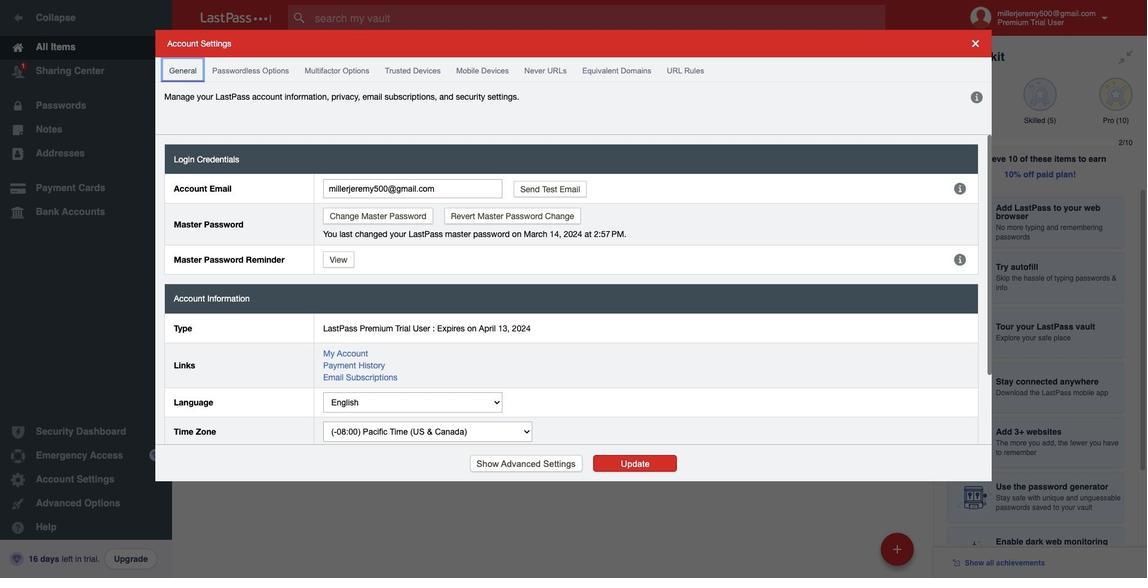 Task type: vqa. For each thing, say whether or not it's contained in the screenshot.
search my vault text field
yes



Task type: locate. For each thing, give the bounding box(es) containing it.
new item navigation
[[877, 530, 922, 579]]

main navigation navigation
[[0, 0, 172, 579]]

search my vault text field
[[288, 5, 909, 31]]

new item image
[[894, 545, 902, 554]]



Task type: describe. For each thing, give the bounding box(es) containing it.
vault options navigation
[[172, 36, 934, 72]]

lastpass image
[[201, 13, 271, 23]]

Search search field
[[288, 5, 909, 31]]



